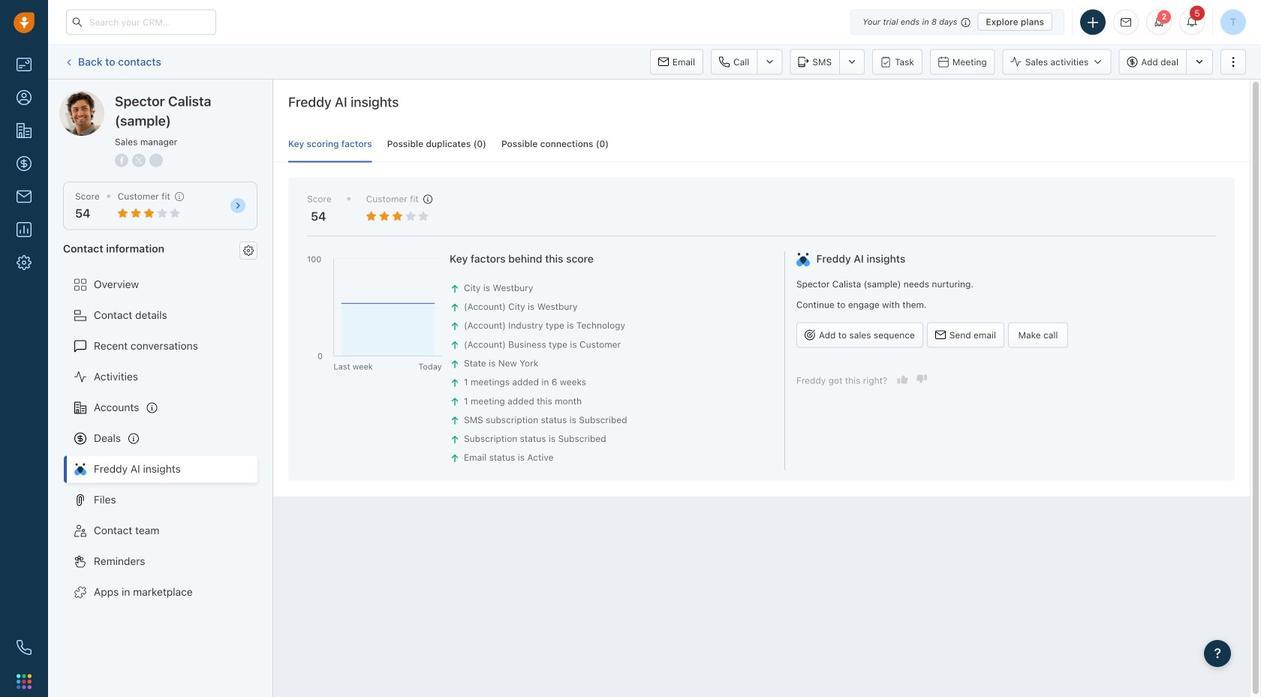 Task type: vqa. For each thing, say whether or not it's contained in the screenshot.
container_WX8MsF4aQZ5i3RN1 image
no



Task type: describe. For each thing, give the bounding box(es) containing it.
send email image
[[1121, 17, 1131, 27]]

phone element
[[9, 633, 39, 663]]

mng settings image
[[243, 245, 254, 256]]

freshworks switcher image
[[17, 674, 32, 689]]



Task type: locate. For each thing, give the bounding box(es) containing it.
phone image
[[17, 640, 32, 655]]

Search your CRM... text field
[[66, 9, 216, 35]]



